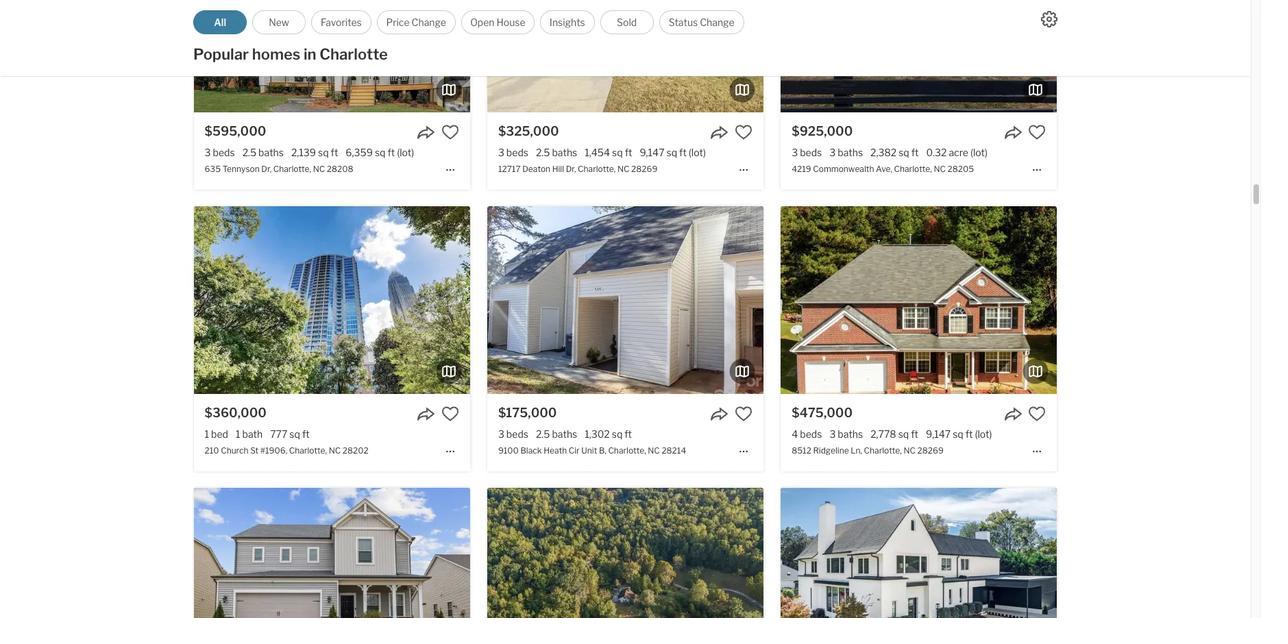 Task type: describe. For each thing, give the bounding box(es) containing it.
3 beds for $175,000
[[498, 428, 528, 440]]

hill
[[552, 164, 564, 174]]

3 photo of 210 church st #1906, charlotte, nc 28202 image from the left
[[470, 206, 746, 394]]

baths for $175,000
[[552, 428, 577, 440]]

favorite button image for $325,000
[[735, 123, 753, 141]]

2 photo of 8512 ridgeline ln, charlotte, nc 28269 image from the left
[[781, 206, 1057, 394]]

ft for $595,000
[[331, 146, 338, 158]]

28214
[[662, 446, 686, 456]]

house
[[497, 16, 525, 28]]

favorite button checkbox for $925,000
[[1028, 123, 1046, 141]]

baths for $325,000
[[552, 146, 577, 158]]

28202
[[343, 446, 369, 456]]

sq right 6,359
[[375, 146, 386, 158]]

popular homes in charlotte
[[193, 45, 388, 63]]

sq for $325,000
[[612, 146, 623, 158]]

2,139 sq ft
[[291, 146, 338, 158]]

commonwealth
[[813, 164, 874, 174]]

$360,000
[[205, 406, 267, 420]]

2 photo of 12717 deaton hill dr, charlotte, nc 28269 image from the left
[[487, 0, 764, 112]]

beds for $475,000
[[800, 428, 822, 440]]

1 photo of 210 church st #1906, charlotte, nc 28202 image from the left
[[0, 206, 194, 394]]

2 dr, from the left
[[566, 164, 576, 174]]

ft for $175,000
[[625, 428, 632, 440]]

charlotte, right b,
[[608, 446, 646, 456]]

3 for $595,000
[[205, 146, 211, 158]]

cir
[[569, 446, 580, 456]]

3 up 'commonwealth' at the right
[[830, 146, 836, 158]]

1 bath
[[236, 428, 263, 440]]

change for status change
[[700, 16, 734, 28]]

ln,
[[851, 446, 862, 456]]

1,302
[[585, 428, 610, 440]]

9,147 for $325,000
[[640, 146, 665, 158]]

2 photo of 2221 miranda rd, charlotte, nc 28216 image from the left
[[487, 488, 764, 618]]

status change
[[669, 16, 734, 28]]

1 for 1 bath
[[236, 428, 240, 440]]

1,454
[[585, 146, 610, 158]]

3 for $175,000
[[498, 428, 504, 440]]

baths for $925,000
[[838, 146, 863, 158]]

beds for $325,000
[[506, 146, 528, 158]]

2,382 sq ft
[[871, 146, 919, 158]]

ft for $325,000
[[625, 146, 632, 158]]

1 photo of 8512 ridgeline ln, charlotte, nc 28269 image from the left
[[505, 206, 781, 394]]

777
[[270, 428, 287, 440]]

favorite button image for $475,000
[[1028, 405, 1046, 423]]

1,454 sq ft
[[585, 146, 632, 158]]

3 for $325,000
[[498, 146, 504, 158]]

3 photo of 635 tennyson dr, charlotte, nc 28208 image from the left
[[470, 0, 746, 112]]

1,302 sq ft
[[585, 428, 632, 440]]

$325,000
[[498, 124, 559, 138]]

0 horizontal spatial 28269
[[631, 164, 658, 174]]

change for price change
[[412, 16, 446, 28]]

Insights radio
[[540, 10, 595, 34]]

3 photo of 4637 collingham dr, charlotte, nc 28273 image from the left
[[470, 488, 746, 618]]

2.5 for $175,000
[[536, 428, 550, 440]]

9,147 for $475,000
[[926, 428, 951, 440]]

2.5 for $595,000
[[242, 146, 256, 158]]

8512 ridgeline ln, charlotte, nc 28269
[[792, 446, 944, 456]]

beds for $595,000
[[213, 146, 235, 158]]

1 photo of 635 tennyson dr, charlotte, nc 28208 image from the left
[[0, 0, 194, 112]]

4219
[[792, 164, 811, 174]]

homes
[[252, 45, 300, 63]]

$475,000
[[792, 406, 853, 420]]

tennyson
[[223, 164, 260, 174]]

status
[[669, 16, 698, 28]]

210 church st #1906, charlotte, nc 28202
[[205, 446, 369, 456]]

0.32 acre (lot)
[[926, 146, 988, 158]]

$595,000
[[205, 124, 266, 138]]

insights
[[550, 16, 585, 28]]

nc down 2,139 sq ft
[[313, 164, 325, 174]]

2.5 for $325,000
[[536, 146, 550, 158]]

All radio
[[193, 10, 247, 34]]

1 photo of 4052 arborway none, charlotte, nc 28211 image from the left
[[505, 488, 781, 618]]

ft for $475,000
[[911, 428, 918, 440]]

3 baths for $925,000
[[830, 146, 863, 158]]

2 photo of 210 church st #1906, charlotte, nc 28202 image from the left
[[194, 206, 470, 394]]

sq for $595,000
[[318, 146, 329, 158]]

2 photo of 635 tennyson dr, charlotte, nc 28208 image from the left
[[194, 0, 470, 112]]

charlotte, down "1,454"
[[578, 164, 616, 174]]

2 photo of 4052 arborway none, charlotte, nc 28211 image from the left
[[781, 488, 1057, 618]]

2,778
[[871, 428, 896, 440]]

9100 black heath cir unit b, charlotte, nc 28214
[[498, 446, 686, 456]]

1 dr, from the left
[[261, 164, 272, 174]]

favorite button checkbox for $175,000
[[735, 405, 753, 423]]

635 tennyson dr, charlotte, nc 28208
[[205, 164, 353, 174]]

new
[[269, 16, 289, 28]]

1 vertical spatial 28269
[[918, 446, 944, 456]]

2,382
[[871, 146, 897, 158]]

beds for $175,000
[[506, 428, 528, 440]]

favorite button checkbox for $595,000
[[441, 123, 459, 141]]

favorite button image for $175,000
[[735, 405, 753, 423]]

ft for $360,000
[[302, 428, 310, 440]]

635
[[205, 164, 221, 174]]

favorites
[[321, 16, 362, 28]]

popular
[[193, 45, 249, 63]]

3 photo of 2221 miranda rd, charlotte, nc 28216 image from the left
[[764, 488, 1040, 618]]

sq for $925,000
[[899, 146, 909, 158]]



Task type: locate. For each thing, give the bounding box(es) containing it.
ft
[[331, 146, 338, 158], [388, 146, 395, 158], [625, 146, 632, 158], [679, 146, 687, 158], [911, 146, 919, 158], [302, 428, 310, 440], [625, 428, 632, 440], [911, 428, 918, 440], [966, 428, 973, 440]]

Status Change radio
[[659, 10, 744, 34]]

photo of 8512 ridgeline ln, charlotte, nc 28269 image
[[505, 206, 781, 394], [781, 206, 1057, 394], [1057, 206, 1261, 394]]

1 vertical spatial favorite button image
[[1028, 405, 1046, 423]]

photo of 4219 commonwealth ave, charlotte, nc 28205 image
[[505, 0, 781, 112], [781, 0, 1057, 112], [1057, 0, 1261, 112]]

deaton
[[522, 164, 550, 174]]

nc
[[313, 164, 325, 174], [618, 164, 630, 174], [934, 164, 946, 174], [329, 446, 341, 456], [648, 446, 660, 456], [904, 446, 916, 456]]

1 favorite button image from the top
[[1028, 123, 1046, 141]]

dr, right the tennyson
[[261, 164, 272, 174]]

black
[[521, 446, 542, 456]]

charlotte, down the 2,778 on the right bottom of the page
[[864, 446, 902, 456]]

change inside price change radio
[[412, 16, 446, 28]]

#1906,
[[260, 446, 287, 456]]

1 3 baths from the top
[[830, 146, 863, 158]]

9100
[[498, 446, 519, 456]]

photo of 4637 collingham dr, charlotte, nc 28273 image
[[0, 488, 194, 618], [194, 488, 470, 618], [470, 488, 746, 618]]

2.5 baths for $595,000
[[242, 146, 284, 158]]

open house
[[470, 16, 525, 28]]

favorite button image
[[1028, 123, 1046, 141], [1028, 405, 1046, 423]]

$925,000
[[792, 124, 853, 138]]

0 horizontal spatial 9,147 sq ft (lot)
[[640, 146, 706, 158]]

change inside status change radio
[[700, 16, 734, 28]]

sq right 1,302
[[612, 428, 623, 440]]

price change
[[386, 16, 446, 28]]

favorite button checkbox for $475,000
[[1028, 405, 1046, 423]]

0 horizontal spatial 9,147
[[640, 146, 665, 158]]

ridgeline
[[813, 446, 849, 456]]

3 beds for $925,000
[[792, 146, 822, 158]]

favorite button image for $360,000
[[441, 405, 459, 423]]

0 vertical spatial 9,147
[[640, 146, 665, 158]]

1 bed
[[205, 428, 228, 440]]

9,147 sq ft (lot) for $325,000
[[640, 146, 706, 158]]

2.5 baths
[[242, 146, 284, 158], [536, 146, 577, 158], [536, 428, 577, 440]]

beds up 12717
[[506, 146, 528, 158]]

9,147 sq ft (lot) right 2,778 sq ft
[[926, 428, 992, 440]]

3 up ridgeline
[[830, 428, 836, 440]]

nc down 2,778 sq ft
[[904, 446, 916, 456]]

1 horizontal spatial 1
[[236, 428, 240, 440]]

3 beds for $595,000
[[205, 146, 235, 158]]

2.5
[[242, 146, 256, 158], [536, 146, 550, 158], [536, 428, 550, 440]]

sq right 2,778 sq ft
[[953, 428, 964, 440]]

3 beds up 12717
[[498, 146, 528, 158]]

28269 down 2,778 sq ft
[[918, 446, 944, 456]]

9,147 sq ft (lot) right the 1,454 sq ft at the top of the page
[[640, 146, 706, 158]]

2 1 from the left
[[236, 428, 240, 440]]

0 horizontal spatial change
[[412, 16, 446, 28]]

sq right "1,454"
[[612, 146, 623, 158]]

sq for $475,000
[[898, 428, 909, 440]]

2.5 baths up 635 tennyson dr, charlotte, nc 28208 on the left
[[242, 146, 284, 158]]

2,778 sq ft
[[871, 428, 918, 440]]

1 photo of 4637 collingham dr, charlotte, nc 28273 image from the left
[[0, 488, 194, 618]]

9,147 sq ft (lot) for $475,000
[[926, 428, 992, 440]]

4
[[792, 428, 798, 440]]

option group
[[193, 10, 744, 34]]

nc left 28214 at the bottom of the page
[[648, 446, 660, 456]]

0 vertical spatial favorite button image
[[1028, 123, 1046, 141]]

open
[[470, 16, 495, 28]]

charlotte, down 777 sq ft
[[289, 446, 327, 456]]

2 photo of 4219 commonwealth ave, charlotte, nc 28205 image from the left
[[781, 0, 1057, 112]]

baths up hill
[[552, 146, 577, 158]]

photo of 635 tennyson dr, charlotte, nc 28208 image
[[0, 0, 194, 112], [194, 0, 470, 112], [470, 0, 746, 112]]

baths up 635 tennyson dr, charlotte, nc 28208 on the left
[[258, 146, 284, 158]]

9,147
[[640, 146, 665, 158], [926, 428, 951, 440]]

3 baths for $475,000
[[830, 428, 863, 440]]

3 beds up 9100
[[498, 428, 528, 440]]

2,139
[[291, 146, 316, 158]]

charlotte
[[320, 45, 388, 63]]

1 horizontal spatial favorite button checkbox
[[735, 405, 753, 423]]

3 up 12717
[[498, 146, 504, 158]]

3 photo of 8512 ridgeline ln, charlotte, nc 28269 image from the left
[[1057, 206, 1261, 394]]

Price Change radio
[[377, 10, 456, 34]]

1 horizontal spatial dr,
[[566, 164, 576, 174]]

4 beds
[[792, 428, 822, 440]]

ft for $925,000
[[911, 146, 919, 158]]

dr,
[[261, 164, 272, 174], [566, 164, 576, 174]]

nc down the 1,454 sq ft at the top of the page
[[618, 164, 630, 174]]

210
[[205, 446, 219, 456]]

charlotte, down 2,382 sq ft
[[894, 164, 932, 174]]

beds right 4
[[800, 428, 822, 440]]

2.5 up deaton
[[536, 146, 550, 158]]

1
[[205, 428, 209, 440], [236, 428, 240, 440]]

baths
[[258, 146, 284, 158], [552, 146, 577, 158], [838, 146, 863, 158], [552, 428, 577, 440], [838, 428, 863, 440]]

1 photo of 9100 black heath cir unit b, charlotte, nc 28214 image from the left
[[211, 206, 487, 394]]

2 photo of 4637 collingham dr, charlotte, nc 28273 image from the left
[[194, 488, 470, 618]]

Sold radio
[[600, 10, 654, 34]]

1 photo of 12717 deaton hill dr, charlotte, nc 28269 image from the left
[[211, 0, 487, 112]]

3
[[205, 146, 211, 158], [498, 146, 504, 158], [792, 146, 798, 158], [830, 146, 836, 158], [498, 428, 504, 440], [830, 428, 836, 440]]

photo of 2221 miranda rd, charlotte, nc 28216 image
[[211, 488, 487, 618], [487, 488, 764, 618], [764, 488, 1040, 618]]

nc down '0.32' at top right
[[934, 164, 946, 174]]

777 sq ft
[[270, 428, 310, 440]]

change right status
[[700, 16, 734, 28]]

beds
[[213, 146, 235, 158], [506, 146, 528, 158], [800, 146, 822, 158], [506, 428, 528, 440], [800, 428, 822, 440]]

3 up 4219
[[792, 146, 798, 158]]

photo of 12717 deaton hill dr, charlotte, nc 28269 image
[[211, 0, 487, 112], [487, 0, 764, 112], [764, 0, 1040, 112]]

in
[[304, 45, 316, 63]]

3 photo of 12717 deaton hill dr, charlotte, nc 28269 image from the left
[[764, 0, 1040, 112]]

2.5 baths for $175,000
[[536, 428, 577, 440]]

3 photo of 9100 black heath cir unit b, charlotte, nc 28214 image from the left
[[764, 206, 1040, 394]]

favorite button image
[[441, 123, 459, 141], [735, 123, 753, 141], [441, 405, 459, 423], [735, 405, 753, 423]]

12717
[[498, 164, 521, 174]]

2.5 up the tennyson
[[242, 146, 256, 158]]

(lot)
[[397, 146, 414, 158], [689, 146, 706, 158], [971, 146, 988, 158], [975, 428, 992, 440]]

2 change from the left
[[700, 16, 734, 28]]

1 1 from the left
[[205, 428, 209, 440]]

0 horizontal spatial dr,
[[261, 164, 272, 174]]

baths up 'ln,'
[[838, 428, 863, 440]]

4219 commonwealth ave, charlotte, nc 28205
[[792, 164, 974, 174]]

2 favorite button image from the top
[[1028, 405, 1046, 423]]

28205
[[948, 164, 974, 174]]

sq
[[318, 146, 329, 158], [375, 146, 386, 158], [612, 146, 623, 158], [667, 146, 677, 158], [899, 146, 909, 158], [290, 428, 300, 440], [612, 428, 623, 440], [898, 428, 909, 440], [953, 428, 964, 440]]

1 horizontal spatial 9,147 sq ft (lot)
[[926, 428, 992, 440]]

2.5 baths for $325,000
[[536, 146, 577, 158]]

baths for $475,000
[[838, 428, 863, 440]]

12717 deaton hill dr, charlotte, nc 28269
[[498, 164, 658, 174]]

favorite button checkbox for $360,000
[[441, 405, 459, 423]]

28269
[[631, 164, 658, 174], [918, 446, 944, 456]]

nc left 28202
[[329, 446, 341, 456]]

$175,000
[[498, 406, 557, 420]]

sq right the 2,778 on the right bottom of the page
[[898, 428, 909, 440]]

favorite button image for $595,000
[[441, 123, 459, 141]]

1 vertical spatial 9,147 sq ft (lot)
[[926, 428, 992, 440]]

price
[[386, 16, 410, 28]]

1 for 1 bed
[[205, 428, 209, 440]]

charlotte,
[[273, 164, 311, 174], [578, 164, 616, 174], [894, 164, 932, 174], [289, 446, 327, 456], [608, 446, 646, 456], [864, 446, 902, 456]]

1 horizontal spatial 28269
[[918, 446, 944, 456]]

sold
[[617, 16, 637, 28]]

b,
[[599, 446, 606, 456]]

sq for $360,000
[[290, 428, 300, 440]]

New radio
[[252, 10, 306, 34]]

2 photo of 9100 black heath cir unit b, charlotte, nc 28214 image from the left
[[487, 206, 764, 394]]

2.5 up black
[[536, 428, 550, 440]]

3 beds up 4219
[[792, 146, 822, 158]]

1 photo of 2221 miranda rd, charlotte, nc 28216 image from the left
[[211, 488, 487, 618]]

6,359 sq ft (lot)
[[346, 146, 414, 158]]

0 vertical spatial 9,147 sq ft (lot)
[[640, 146, 706, 158]]

photo of 4052 arborway none, charlotte, nc 28211 image
[[505, 488, 781, 618], [781, 488, 1057, 618], [1057, 488, 1261, 618]]

2 3 baths from the top
[[830, 428, 863, 440]]

28269 down the 1,454 sq ft at the top of the page
[[631, 164, 658, 174]]

(lot) for $595,000
[[397, 146, 414, 158]]

1 vertical spatial 3 baths
[[830, 428, 863, 440]]

3 up 635 at left
[[205, 146, 211, 158]]

3 beds for $325,000
[[498, 146, 528, 158]]

all
[[214, 16, 226, 28]]

beds for $925,000
[[800, 146, 822, 158]]

sq for $175,000
[[612, 428, 623, 440]]

baths up 'commonwealth' at the right
[[838, 146, 863, 158]]

beds up 9100
[[506, 428, 528, 440]]

st
[[250, 446, 259, 456]]

3 beds up 635 at left
[[205, 146, 235, 158]]

sq right 2,139
[[318, 146, 329, 158]]

baths for $595,000
[[258, 146, 284, 158]]

1 photo of 4219 commonwealth ave, charlotte, nc 28205 image from the left
[[505, 0, 781, 112]]

dr, right hill
[[566, 164, 576, 174]]

Favorites radio
[[311, 10, 371, 34]]

(lot) for $325,000
[[689, 146, 706, 158]]

acre
[[949, 146, 969, 158]]

heath
[[544, 446, 567, 456]]

0 horizontal spatial 1
[[205, 428, 209, 440]]

church
[[221, 446, 249, 456]]

9,147 right 2,778 sq ft
[[926, 428, 951, 440]]

3 photo of 4052 arborway none, charlotte, nc 28211 image from the left
[[1057, 488, 1261, 618]]

0 vertical spatial 3 baths
[[830, 146, 863, 158]]

bed
[[211, 428, 228, 440]]

(lot) for $475,000
[[975, 428, 992, 440]]

1 left bath
[[236, 428, 240, 440]]

3 for $925,000
[[792, 146, 798, 158]]

option group containing all
[[193, 10, 744, 34]]

change
[[412, 16, 446, 28], [700, 16, 734, 28]]

bath
[[242, 428, 263, 440]]

2.5 baths up hill
[[536, 146, 577, 158]]

3 beds
[[205, 146, 235, 158], [498, 146, 528, 158], [792, 146, 822, 158], [498, 428, 528, 440]]

beds up 635 at left
[[213, 146, 235, 158]]

1 vertical spatial favorite button checkbox
[[735, 405, 753, 423]]

3 baths up 'commonwealth' at the right
[[830, 146, 863, 158]]

2.5 baths up heath
[[536, 428, 577, 440]]

0 horizontal spatial favorite button checkbox
[[441, 123, 459, 141]]

favorite button checkbox for $325,000
[[735, 123, 753, 141]]

1 vertical spatial 9,147
[[926, 428, 951, 440]]

photo of 9100 black heath cir unit b, charlotte, nc 28214 image
[[211, 206, 487, 394], [487, 206, 764, 394], [764, 206, 1040, 394]]

unit
[[581, 446, 597, 456]]

1 change from the left
[[412, 16, 446, 28]]

0.32
[[926, 146, 947, 158]]

sq right 2,382
[[899, 146, 909, 158]]

favorite button checkbox
[[735, 123, 753, 141], [1028, 123, 1046, 141], [441, 405, 459, 423], [1028, 405, 1046, 423]]

beds up 4219
[[800, 146, 822, 158]]

favorite button checkbox
[[441, 123, 459, 141], [735, 405, 753, 423]]

1 left bed
[[205, 428, 209, 440]]

photo of 210 church st #1906, charlotte, nc 28202 image
[[0, 206, 194, 394], [194, 206, 470, 394], [470, 206, 746, 394]]

9,147 right the 1,454 sq ft at the top of the page
[[640, 146, 665, 158]]

sq right 777
[[290, 428, 300, 440]]

6,359
[[346, 146, 373, 158]]

Open House radio
[[461, 10, 535, 34]]

1 horizontal spatial change
[[700, 16, 734, 28]]

ave,
[[876, 164, 892, 174]]

3 photo of 4219 commonwealth ave, charlotte, nc 28205 image from the left
[[1057, 0, 1261, 112]]

3 baths up 'ln,'
[[830, 428, 863, 440]]

8512
[[792, 446, 811, 456]]

sq right the 1,454 sq ft at the top of the page
[[667, 146, 677, 158]]

baths up heath
[[552, 428, 577, 440]]

0 vertical spatial favorite button checkbox
[[441, 123, 459, 141]]

0 vertical spatial 28269
[[631, 164, 658, 174]]

3 baths
[[830, 146, 863, 158], [830, 428, 863, 440]]

change right price
[[412, 16, 446, 28]]

9,147 sq ft (lot)
[[640, 146, 706, 158], [926, 428, 992, 440]]

1 horizontal spatial 9,147
[[926, 428, 951, 440]]

favorite button image for $925,000
[[1028, 123, 1046, 141]]

3 up 9100
[[498, 428, 504, 440]]

28208
[[327, 164, 353, 174]]

charlotte, down 2,139
[[273, 164, 311, 174]]



Task type: vqa. For each thing, say whether or not it's contained in the screenshot.


